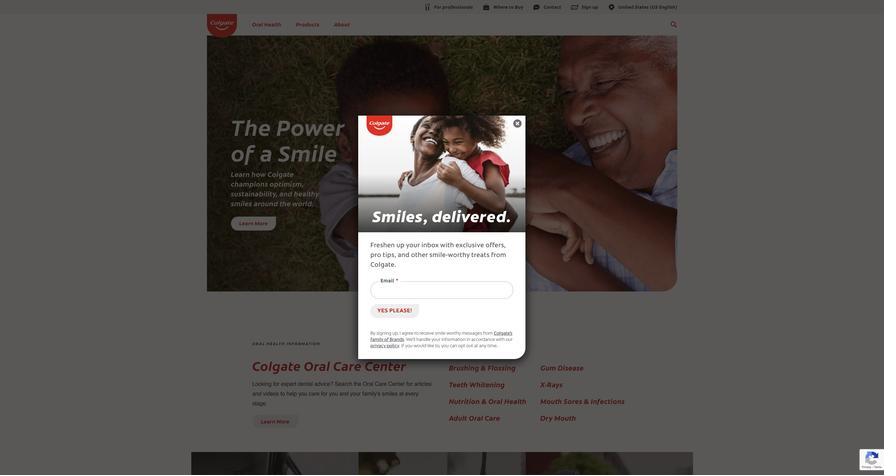 Task type: describe. For each thing, give the bounding box(es) containing it.
a
[[260, 137, 273, 168]]

teeth whitening link
[[449, 380, 541, 390]]

dry
[[541, 414, 553, 423]]

treats
[[472, 253, 490, 259]]

brands
[[390, 338, 404, 342]]

you right the "if"
[[405, 344, 413, 349]]

oral up the advice?
[[304, 357, 330, 375]]

0 vertical spatial center
[[365, 357, 406, 375]]

expert
[[281, 382, 297, 388]]

your inside freshen up your inbox with exclusive offers, pro tips, and other smile-worthy treats from colgate.
[[406, 243, 420, 249]]

x-
[[541, 380, 547, 390]]

world.
[[293, 199, 314, 208]]

messages
[[462, 332, 482, 336]]

colgate's family of brands
[[371, 332, 513, 342]]

sores
[[564, 397, 583, 406]]

to inside looking for expert dental advice? search the oral care center for articles and videos to help you care for you and your family's smiles at every stage.
[[281, 391, 285, 398]]

colgate.
[[371, 263, 397, 269]]

can
[[450, 344, 458, 349]]

receive
[[420, 332, 434, 336]]

your inside looking for expert dental advice? search the oral care center for articles and videos to help you care for you and your family's smiles at every stage.
[[350, 391, 361, 398]]

at inside . we'll handle your information in accordance with our privacy policy . if you would like to, you can opt out at any time.
[[474, 344, 479, 349]]

& right sores
[[584, 397, 590, 406]]

teeth whitening
[[449, 380, 505, 390]]

0 horizontal spatial more
[[255, 220, 268, 227]]

rays
[[547, 380, 563, 390]]

1 vertical spatial learn
[[239, 220, 254, 227]]

disease
[[558, 363, 584, 373]]

advice?
[[315, 382, 334, 388]]

smile-
[[430, 253, 448, 259]]

more inside button
[[277, 418, 290, 425]]

oral
[[252, 341, 265, 347]]

healthy
[[294, 189, 319, 198]]

teeth
[[449, 380, 468, 390]]

stage.
[[252, 401, 267, 407]]

1 vertical spatial .
[[400, 344, 401, 349]]

dry mouth link
[[541, 414, 632, 423]]

our
[[506, 338, 513, 342]]

information
[[442, 338, 466, 342]]

smile
[[435, 332, 446, 336]]

care for adult
[[485, 414, 501, 423]]

adult oral care link
[[449, 414, 541, 423]]

smile
[[278, 137, 338, 168]]

colgate® logo image
[[207, 14, 237, 37]]

mouth sores & infections link
[[541, 397, 632, 407]]

delivered.
[[432, 207, 512, 227]]

adult oral care
[[449, 414, 501, 423]]

colgate's
[[494, 332, 513, 336]]

out
[[467, 344, 474, 349]]

popular
[[449, 341, 472, 347]]

freshen
[[371, 243, 395, 249]]

gum disease
[[541, 363, 584, 373]]

learn inside the power of a smile learn how colgate champions optimism, sustainability, and healthy smiles around the world.
[[231, 169, 250, 179]]

0 vertical spatial mouth
[[541, 397, 563, 406]]

privacy policy link
[[371, 344, 400, 349]]

smiles inside looking for expert dental advice? search the oral care center for articles and videos to help you care for you and your family's smiles at every stage.
[[382, 391, 398, 398]]

information
[[287, 341, 321, 347]]

how
[[252, 169, 266, 179]]

learn more link inside learn more button
[[261, 418, 290, 425]]

offers,
[[486, 243, 506, 249]]

looking
[[252, 382, 272, 388]]

up
[[397, 243, 405, 249]]

0 vertical spatial to
[[415, 332, 419, 336]]

to,
[[435, 344, 441, 349]]

1 vertical spatial mouth
[[555, 414, 577, 423]]

1 vertical spatial colgate
[[252, 357, 301, 375]]

brushing
[[449, 363, 480, 373]]

dental
[[298, 382, 313, 388]]

family's
[[363, 391, 381, 398]]

topics
[[473, 341, 491, 347]]

if
[[402, 344, 404, 349]]

health
[[505, 397, 527, 406]]

oral health information
[[252, 341, 321, 347]]

oral inside looking for expert dental advice? search the oral care center for articles and videos to help you care for you and your family's smiles at every stage.
[[363, 382, 374, 388]]

by
[[371, 332, 376, 336]]

the power of a smile learn how colgate champions optimism, sustainability, and healthy smiles around the world.
[[231, 111, 345, 208]]

sustainability,
[[231, 189, 278, 198]]

& for nutrition
[[482, 397, 487, 406]]

colgate inside the power of a smile learn how colgate champions optimism, sustainability, and healthy smiles around the world.
[[268, 169, 294, 179]]

*
[[396, 279, 399, 284]]

we'll
[[406, 338, 416, 342]]

0 vertical spatial learn more link
[[231, 217, 276, 231]]

you down dental
[[299, 391, 308, 398]]

search
[[335, 382, 353, 388]]

learn more button
[[252, 415, 298, 429]]

smiles inside the power of a smile learn how colgate champions optimism, sustainability, and healthy smiles around the world.
[[231, 199, 252, 208]]

you down the advice?
[[329, 391, 338, 398]]

time.
[[488, 344, 498, 349]]

gum disease link
[[541, 363, 632, 373]]

& for brushing
[[481, 363, 486, 373]]



Task type: vqa. For each thing, say whether or not it's contained in the screenshot.
key
no



Task type: locate. For each thing, give the bounding box(es) containing it.
0 vertical spatial colgate
[[268, 169, 294, 179]]

of inside the power of a smile learn how colgate champions optimism, sustainability, and healthy smiles around the world.
[[231, 137, 255, 168]]

1 horizontal spatial care
[[375, 382, 387, 388]]

1 vertical spatial learn more link
[[261, 418, 290, 425]]

at inside looking for expert dental advice? search the oral care center for articles and videos to help you care for you and your family's smiles at every stage.
[[399, 391, 404, 398]]

health
[[267, 341, 285, 347]]

learn inside button
[[261, 418, 275, 425]]

worthy inside freshen up your inbox with exclusive offers, pro tips, and other smile-worthy treats from colgate.
[[448, 253, 470, 259]]

from up accordance
[[483, 332, 493, 336]]

you
[[405, 344, 413, 349], [442, 344, 449, 349], [299, 391, 308, 398], [329, 391, 338, 398]]

oral inside "link"
[[489, 397, 503, 406]]

1 vertical spatial to
[[281, 391, 285, 398]]

0 vertical spatial worthy
[[448, 253, 470, 259]]

1 vertical spatial smiles
[[382, 391, 398, 398]]

2 vertical spatial learn
[[261, 418, 275, 425]]

0 horizontal spatial smiles
[[231, 199, 252, 208]]

for up every
[[407, 382, 413, 388]]

0 vertical spatial from
[[492, 253, 507, 259]]

1 vertical spatial care
[[375, 382, 387, 388]]

brushing & flossing link
[[449, 363, 541, 373]]

more down help
[[277, 418, 290, 425]]

oral down teeth whitening link
[[489, 397, 503, 406]]

0 horizontal spatial your
[[350, 391, 361, 398]]

0 vertical spatial your
[[406, 243, 420, 249]]

care down nutrition & oral health "link"
[[485, 414, 501, 423]]

of left a at the top left
[[231, 137, 255, 168]]

agree
[[402, 332, 414, 336]]

& up whitening
[[481, 363, 486, 373]]

1 horizontal spatial for
[[321, 391, 328, 398]]

None search field
[[670, 17, 678, 31]]

. left we'll
[[404, 338, 405, 342]]

0 horizontal spatial of
[[231, 137, 255, 168]]

&
[[481, 363, 486, 373], [482, 397, 487, 406], [584, 397, 590, 406]]

pro
[[371, 253, 381, 259]]

0 vertical spatial at
[[474, 344, 479, 349]]

1 horizontal spatial the
[[354, 382, 362, 388]]

0 vertical spatial learn
[[231, 169, 250, 179]]

for up videos
[[273, 382, 280, 388]]

to up we'll
[[415, 332, 419, 336]]

of inside colgate's family of brands
[[384, 338, 389, 342]]

and down 'up'
[[398, 253, 410, 259]]

inbox
[[422, 243, 439, 249]]

policy
[[387, 344, 400, 349]]

around
[[254, 199, 278, 208]]

family
[[371, 338, 384, 342]]

any
[[479, 344, 487, 349]]

colgate
[[268, 169, 294, 179], [252, 357, 301, 375]]

1 vertical spatial more
[[277, 418, 290, 425]]

help
[[287, 391, 297, 398]]

center inside looking for expert dental advice? search the oral care center for articles and videos to help you care for you and your family's smiles at every stage.
[[389, 382, 405, 388]]

your up other
[[406, 243, 420, 249]]

and up stage.
[[252, 391, 262, 398]]

0 vertical spatial .
[[404, 338, 405, 342]]

0 horizontal spatial the
[[280, 199, 291, 208]]

with up the smile- on the bottom of page
[[441, 243, 454, 249]]

your down search
[[350, 391, 361, 398]]

of up the privacy policy link
[[384, 338, 389, 342]]

nutrition
[[449, 397, 480, 406]]

& inside "link"
[[482, 397, 487, 406]]

smiles right family's
[[382, 391, 398, 398]]

worthy
[[448, 253, 470, 259], [447, 332, 461, 336]]

articles
[[415, 382, 432, 388]]

learn down sustainability,
[[239, 220, 254, 227]]

.
[[404, 338, 405, 342], [400, 344, 401, 349]]

nutrition & oral health link
[[449, 397, 541, 407]]

1 horizontal spatial at
[[474, 344, 479, 349]]

2 vertical spatial your
[[350, 391, 361, 398]]

care inside looking for expert dental advice? search the oral care center for articles and videos to help you care for you and your family's smiles at every stage.
[[375, 382, 387, 388]]

care
[[309, 391, 320, 398]]

2 horizontal spatial care
[[485, 414, 501, 423]]

and down search
[[340, 391, 349, 398]]

from down offers,
[[492, 253, 507, 259]]

the
[[231, 111, 271, 142]]

with
[[441, 243, 454, 249], [496, 338, 505, 342]]

center left articles
[[389, 382, 405, 388]]

learn up champions
[[231, 169, 250, 179]]

colgate oral care center
[[252, 357, 406, 375]]

2 horizontal spatial your
[[432, 338, 441, 342]]

accordance
[[472, 338, 495, 342]]

exclusive
[[456, 243, 484, 249]]

of
[[231, 137, 255, 168], [384, 338, 389, 342]]

gum
[[541, 363, 557, 373]]

other
[[411, 253, 428, 259]]

0 vertical spatial with
[[441, 243, 454, 249]]

x-rays link
[[541, 380, 632, 390]]

0 horizontal spatial to
[[281, 391, 285, 398]]

oral right adult
[[469, 414, 484, 423]]

at
[[474, 344, 479, 349], [399, 391, 404, 398]]

worthy up information
[[447, 332, 461, 336]]

with inside . we'll handle your information in accordance with our privacy policy . if you would like to, you can opt out at any time.
[[496, 338, 505, 342]]

1 vertical spatial at
[[399, 391, 404, 398]]

flossing
[[488, 363, 516, 373]]

0 horizontal spatial with
[[441, 243, 454, 249]]

1 vertical spatial from
[[483, 332, 493, 336]]

0 vertical spatial the
[[280, 199, 291, 208]]

every
[[405, 391, 419, 398]]

None email field
[[371, 282, 514, 299]]

smiles
[[231, 199, 252, 208], [382, 391, 398, 398]]

1 vertical spatial with
[[496, 338, 505, 342]]

colgate down health
[[252, 357, 301, 375]]

0 horizontal spatial care
[[334, 357, 362, 375]]

oral up family's
[[363, 382, 374, 388]]

learn more down stage.
[[261, 418, 290, 425]]

handle
[[417, 338, 431, 342]]

from inside freshen up your inbox with exclusive offers, pro tips, and other smile-worthy treats from colgate.
[[492, 253, 507, 259]]

brushing & flossing
[[449, 363, 516, 373]]

x-rays
[[541, 380, 563, 390]]

care for colgate
[[334, 357, 362, 375]]

the inside the power of a smile learn how colgate champions optimism, sustainability, and healthy smiles around the world.
[[280, 199, 291, 208]]

colgate up optimism,
[[268, 169, 294, 179]]

infections
[[591, 397, 625, 406]]

care up family's
[[375, 382, 387, 388]]

and down optimism,
[[280, 189, 293, 198]]

email
[[381, 279, 394, 284]]

smiles down sustainability,
[[231, 199, 252, 208]]

1 horizontal spatial to
[[415, 332, 419, 336]]

signing
[[377, 332, 392, 336]]

videos
[[263, 391, 279, 398]]

care up search
[[334, 357, 362, 375]]

2 vertical spatial care
[[485, 414, 501, 423]]

1 vertical spatial learn more
[[261, 418, 290, 425]]

adult
[[449, 414, 468, 423]]

& inside 'link'
[[481, 363, 486, 373]]

the inside looking for expert dental advice? search the oral care center for articles and videos to help you care for you and your family's smiles at every stage.
[[354, 382, 362, 388]]

mouth down sores
[[555, 414, 577, 423]]

oral
[[304, 357, 330, 375], [363, 382, 374, 388], [489, 397, 503, 406], [469, 414, 484, 423]]

at left every
[[399, 391, 404, 398]]

the right search
[[354, 382, 362, 388]]

learn
[[231, 169, 250, 179], [239, 220, 254, 227], [261, 418, 275, 425]]

tips,
[[383, 253, 397, 259]]

learn more inside button
[[261, 418, 290, 425]]

. left the "if"
[[400, 344, 401, 349]]

center
[[365, 357, 406, 375], [389, 382, 405, 388]]

for down the advice?
[[321, 391, 328, 398]]

nutrition & oral health
[[449, 397, 527, 406]]

1 vertical spatial of
[[384, 338, 389, 342]]

0 horizontal spatial .
[[400, 344, 401, 349]]

colgate's family of brands link
[[371, 332, 513, 342]]

more down around
[[255, 220, 268, 227]]

1 horizontal spatial your
[[406, 243, 420, 249]]

at right out
[[474, 344, 479, 349]]

2 horizontal spatial for
[[407, 382, 413, 388]]

mouth down x-rays at the right of page
[[541, 397, 563, 406]]

of for brands
[[384, 338, 389, 342]]

1 horizontal spatial of
[[384, 338, 389, 342]]

& down whitening
[[482, 397, 487, 406]]

and inside freshen up your inbox with exclusive offers, pro tips, and other smile-worthy treats from colgate.
[[398, 253, 410, 259]]

to left help
[[281, 391, 285, 398]]

0 vertical spatial of
[[231, 137, 255, 168]]

1 vertical spatial the
[[354, 382, 362, 388]]

power
[[277, 111, 345, 142]]

and inside the power of a smile learn how colgate champions optimism, sustainability, and healthy smiles around the world.
[[280, 189, 293, 198]]

learn more down around
[[239, 220, 268, 227]]

0 vertical spatial care
[[334, 357, 362, 375]]

optimism,
[[270, 179, 304, 189]]

of for a
[[231, 137, 255, 168]]

mouth sores & infections
[[541, 397, 625, 406]]

i
[[400, 332, 401, 336]]

up,
[[393, 332, 399, 336]]

mouth
[[541, 397, 563, 406], [555, 414, 577, 423]]

1 horizontal spatial smiles
[[382, 391, 398, 398]]

the left world.
[[280, 199, 291, 208]]

care
[[334, 357, 362, 375], [375, 382, 387, 388], [485, 414, 501, 423]]

dry mouth
[[541, 414, 577, 423]]

None submit
[[371, 304, 419, 318]]

worthy down exclusive
[[448, 253, 470, 259]]

learn down stage.
[[261, 418, 275, 425]]

learn more link down stage.
[[261, 418, 290, 425]]

0 vertical spatial smiles
[[231, 199, 252, 208]]

smiles, delivered.
[[373, 207, 512, 227]]

popular topics
[[449, 341, 491, 347]]

would
[[414, 344, 427, 349]]

1 vertical spatial center
[[389, 382, 405, 388]]

1 vertical spatial worthy
[[447, 332, 461, 336]]

privacy
[[371, 344, 386, 349]]

the
[[280, 199, 291, 208], [354, 382, 362, 388]]

the power of a smile image
[[207, 36, 678, 292]]

1 horizontal spatial more
[[277, 418, 290, 425]]

smiles,
[[373, 207, 428, 227]]

learn more link down around
[[231, 217, 276, 231]]

whitening
[[470, 380, 505, 390]]

champions
[[231, 179, 268, 189]]

with inside freshen up your inbox with exclusive offers, pro tips, and other smile-worthy treats from colgate.
[[441, 243, 454, 249]]

0 vertical spatial learn more
[[239, 220, 268, 227]]

for
[[273, 382, 280, 388], [407, 382, 413, 388], [321, 391, 328, 398]]

0 horizontal spatial for
[[273, 382, 280, 388]]

. we'll handle your information in accordance with our privacy policy . if you would like to, you can opt out at any time.
[[371, 338, 513, 349]]

with down "colgate's"
[[496, 338, 505, 342]]

1 horizontal spatial .
[[404, 338, 405, 342]]

1 vertical spatial your
[[432, 338, 441, 342]]

by signing up, i agree to receive smile worthy messages from
[[371, 332, 494, 336]]

0 vertical spatial more
[[255, 220, 268, 227]]

and
[[280, 189, 293, 198], [398, 253, 410, 259], [252, 391, 262, 398], [340, 391, 349, 398]]

your up to,
[[432, 338, 441, 342]]

you right to,
[[442, 344, 449, 349]]

1 horizontal spatial with
[[496, 338, 505, 342]]

opt
[[458, 344, 466, 349]]

0 horizontal spatial at
[[399, 391, 404, 398]]

center down the privacy policy link
[[365, 357, 406, 375]]

your inside . we'll handle your information in accordance with our privacy policy . if you would like to, you can opt out at any time.
[[432, 338, 441, 342]]

like
[[428, 344, 435, 349]]



